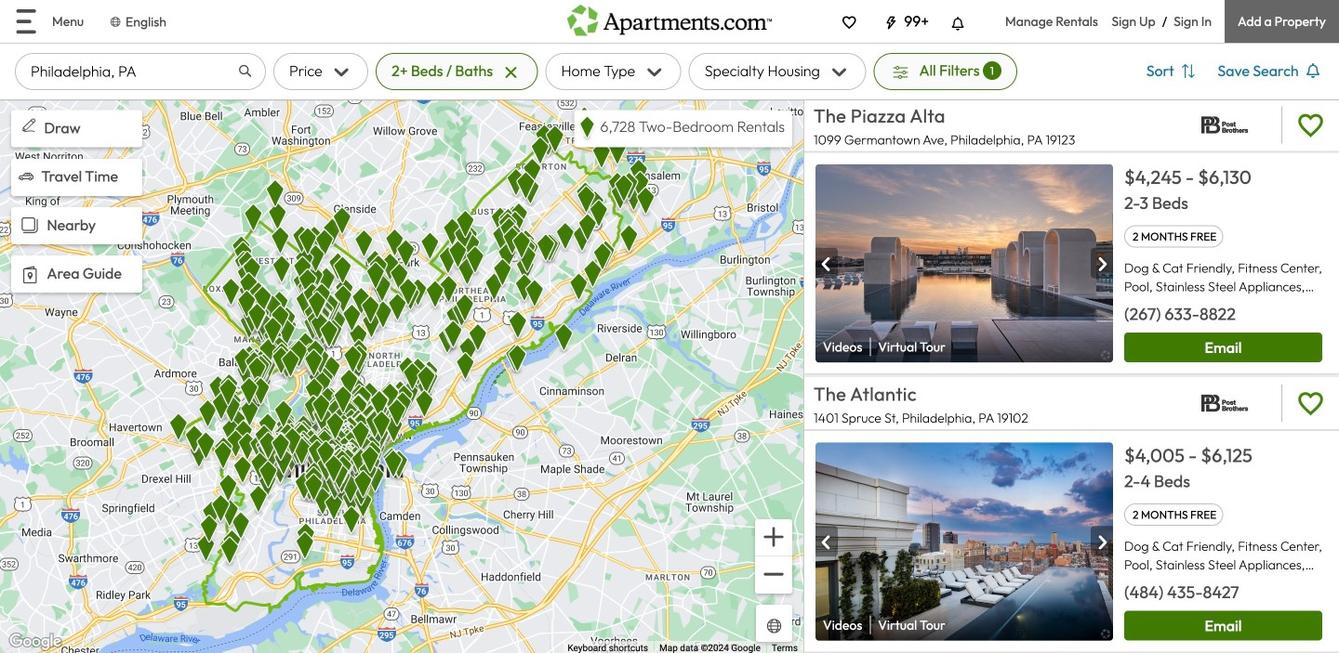 Task type: describe. For each thing, give the bounding box(es) containing it.
apartments.com logo image
[[567, 0, 772, 36]]

the atlantic rooftop infinite pool - the atlantic image
[[816, 443, 1113, 641]]

0 vertical spatial margin image
[[19, 115, 39, 136]]

google image
[[5, 631, 66, 654]]

building photo - the piazza alta image
[[816, 164, 1113, 363]]

Location or Point of Interest text field
[[15, 53, 266, 90]]

margin image
[[17, 212, 43, 239]]



Task type: vqa. For each thing, say whether or not it's contained in the screenshot.
Share listing icon
no



Task type: locate. For each thing, give the bounding box(es) containing it.
post brothers image
[[1181, 103, 1271, 148]]

margin image
[[19, 115, 39, 136], [19, 169, 33, 184], [17, 262, 43, 288]]

placard image image
[[816, 249, 838, 280], [1091, 249, 1113, 280], [816, 528, 838, 558], [1091, 528, 1113, 558]]

satellite view image
[[764, 616, 785, 637]]

1 vertical spatial margin image
[[19, 169, 33, 184]]

map region
[[0, 99, 804, 654]]

2 vertical spatial margin image
[[17, 262, 43, 288]]



